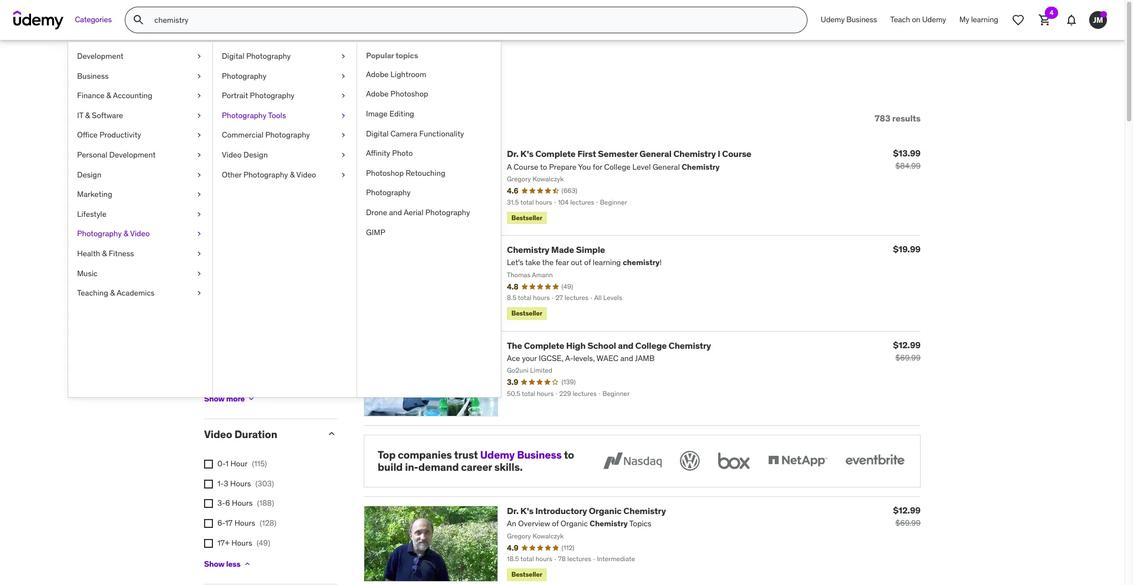 Task type: describe. For each thing, give the bounding box(es) containing it.
783 results
[[875, 113, 921, 124]]

office
[[77, 130, 98, 140]]

6-
[[217, 518, 225, 528]]

commercial
[[222, 130, 264, 140]]

to build in-demand career skills.
[[378, 448, 574, 474]]

(303)
[[255, 479, 274, 489]]

aerial
[[404, 207, 424, 217]]

portrait
[[222, 91, 248, 101]]

lifestyle
[[77, 209, 106, 219]]

language button
[[204, 281, 317, 294]]

xsmall image inside it & software link
[[195, 110, 204, 121]]

& for video
[[124, 229, 128, 239]]

nasdaq image
[[601, 449, 665, 473]]

photography tools link
[[213, 106, 357, 126]]

office productivity link
[[68, 126, 212, 145]]

photography up the gimp link
[[425, 207, 470, 217]]

personal development
[[77, 150, 156, 160]]

productivity
[[100, 130, 141, 140]]

development link
[[68, 47, 212, 66]]

1 horizontal spatial udemy
[[821, 15, 845, 25]]

chemistry made simple
[[507, 244, 605, 255]]

1-3 hours (303)
[[217, 479, 274, 489]]

photography up the portrait photography
[[246, 51, 291, 61]]

companies
[[398, 448, 452, 461]]

783 results for "chemistry"
[[204, 65, 429, 88]]

$12.99 $69.99 for the complete high school and college chemistry
[[893, 339, 921, 363]]

video duration button
[[204, 428, 317, 441]]

health & fitness
[[77, 248, 134, 258]]

1 vertical spatial complete
[[524, 340, 564, 351]]

volkswagen image
[[678, 449, 702, 473]]

image
[[366, 109, 388, 119]]

1 horizontal spatial udemy business link
[[814, 7, 884, 33]]

video up 0-
[[204, 428, 232, 441]]

0-
[[217, 459, 226, 469]]

photography inside 'link'
[[77, 229, 122, 239]]

retouching
[[406, 168, 446, 178]]

$12.99 for the complete high school and college chemistry
[[893, 339, 921, 350]]

college
[[636, 340, 667, 351]]

digital camera functionality
[[366, 128, 464, 138]]

adobe lightroom link
[[357, 65, 501, 85]]

tools
[[268, 110, 286, 120]]

marketing link
[[68, 185, 212, 205]]

teach
[[891, 15, 910, 25]]

on
[[912, 15, 921, 25]]

1 vertical spatial udemy business link
[[480, 448, 562, 461]]

less
[[226, 559, 241, 569]]

xsmall image inside video design link
[[339, 150, 348, 161]]

portrait photography link
[[213, 86, 357, 106]]

dr. k's introductory organic chemistry link
[[507, 505, 666, 517]]

1 vertical spatial and
[[618, 340, 634, 351]]

chemistry left i
[[674, 148, 716, 159]]

& for accounting
[[106, 91, 111, 101]]

commercial photography link
[[213, 126, 357, 145]]

health & fitness link
[[68, 244, 212, 264]]

jm
[[1093, 15, 1103, 25]]

chemistry left made
[[507, 244, 549, 255]]

$69.99 for the complete high school and college chemistry
[[896, 353, 921, 363]]

3
[[224, 479, 228, 489]]

xsmall image for portrait photography
[[339, 91, 348, 101]]

digital photography link
[[213, 47, 357, 66]]

6-17 hours (128)
[[217, 518, 276, 528]]

udemy image
[[13, 11, 64, 29]]

video duration
[[204, 428, 277, 441]]

notifications image
[[1065, 13, 1078, 27]]

& for software
[[85, 110, 90, 120]]

$13.99 $84.99
[[893, 148, 921, 171]]

3-6 hours (188)
[[217, 498, 274, 508]]

first
[[578, 148, 596, 159]]

adobe photoshop link
[[357, 85, 501, 104]]

(128)
[[260, 518, 276, 528]]

hours for 6-17 hours
[[234, 518, 255, 528]]

adobe photoshop
[[366, 89, 428, 99]]

photoshop retouching
[[366, 168, 446, 178]]

school
[[588, 340, 616, 351]]

results for 783 results
[[892, 113, 921, 124]]

and inside photography tools element
[[389, 207, 402, 217]]

the complete high school and college chemistry link
[[507, 340, 711, 351]]

filter button
[[204, 101, 253, 136]]

3-
[[217, 498, 225, 508]]

portrait photography
[[222, 91, 295, 101]]

it & software link
[[68, 106, 212, 126]]

video up other
[[222, 150, 242, 160]]

(188)
[[257, 498, 274, 508]]

teach on udemy
[[891, 15, 946, 25]]

photography & video
[[77, 229, 150, 239]]

image editing
[[366, 109, 414, 119]]

gimp link
[[357, 223, 501, 243]]

teaching
[[77, 288, 108, 298]]

chemistry right organic
[[624, 505, 666, 517]]

categories button
[[68, 7, 118, 33]]

wishlist image
[[1012, 13, 1025, 27]]

xsmall image for show more
[[247, 395, 256, 404]]

17+
[[217, 538, 230, 548]]

photo
[[392, 148, 413, 158]]

photography tools
[[222, 110, 286, 120]]

drone and aerial photography link
[[357, 203, 501, 223]]

lightroom
[[391, 69, 426, 79]]

português
[[217, 391, 253, 401]]

learning
[[971, 15, 999, 25]]

popular
[[366, 50, 394, 60]]

submit search image
[[132, 13, 146, 27]]

results for 783 results for "chemistry"
[[240, 65, 297, 88]]

17+ hours (49)
[[217, 538, 270, 548]]

editing
[[390, 109, 414, 119]]

$69.99 for dr. k's introductory organic chemistry
[[896, 518, 921, 528]]

xsmall image for design
[[195, 170, 204, 180]]

it
[[77, 110, 83, 120]]

digital camera functionality link
[[357, 124, 501, 144]]

783 for 783 results for "chemistry"
[[204, 65, 236, 88]]

xsmall image inside show less button
[[243, 560, 252, 569]]

music
[[77, 268, 98, 278]]

xsmall image for commercial photography
[[339, 130, 348, 141]]

1 vertical spatial business
[[77, 71, 109, 81]]

hours for 3-6 hours
[[232, 498, 253, 508]]



Task type: locate. For each thing, give the bounding box(es) containing it.
xsmall image for music
[[195, 268, 204, 279]]

and left aerial
[[389, 207, 402, 217]]

photoshop retouching link
[[357, 164, 501, 183]]

academics
[[117, 288, 155, 298]]

jm link
[[1085, 7, 1112, 33]]

general
[[640, 148, 672, 159]]

1 vertical spatial photoshop
[[366, 168, 404, 178]]

you have alerts image
[[1101, 11, 1107, 18]]

$13.99
[[893, 148, 921, 159]]

the
[[507, 340, 522, 351]]

1 horizontal spatial results
[[892, 113, 921, 124]]

(49)
[[257, 538, 270, 548]]

1 vertical spatial digital
[[366, 128, 389, 138]]

& up the fitness
[[124, 229, 128, 239]]

video design
[[222, 150, 268, 160]]

shopping cart with 4 items image
[[1039, 13, 1052, 27]]

show left more
[[204, 394, 225, 404]]

0 vertical spatial digital
[[222, 51, 244, 61]]

1 horizontal spatial 783
[[875, 113, 891, 124]]

1 vertical spatial 783
[[875, 113, 891, 124]]

0 vertical spatial adobe
[[366, 69, 389, 79]]

photography up drone
[[366, 188, 411, 198]]

xsmall image inside digital photography link
[[339, 51, 348, 62]]

box image
[[716, 449, 753, 473]]

other photography & video
[[222, 170, 316, 179]]

1 k's from the top
[[521, 148, 534, 159]]

duration
[[234, 428, 277, 441]]

introductory
[[535, 505, 587, 517]]

783 results status
[[875, 113, 921, 124]]

photography down photography tools link
[[265, 130, 310, 140]]

design inside "design" link
[[77, 170, 101, 179]]

photography up tools
[[250, 91, 295, 101]]

& right health
[[102, 248, 107, 258]]

xsmall image inside photography & video 'link'
[[195, 229, 204, 240]]

hours right 6
[[232, 498, 253, 508]]

$12.99 for dr. k's introductory organic chemistry
[[893, 505, 921, 516]]

(115)
[[252, 459, 267, 469]]

2 vertical spatial business
[[517, 448, 562, 461]]

1 dr. from the top
[[507, 148, 519, 159]]

1 $12.99 $69.99 from the top
[[893, 339, 921, 363]]

show more
[[204, 394, 245, 404]]

show for show less
[[204, 559, 225, 569]]

development down office productivity link
[[109, 150, 156, 160]]

2 $12.99 $69.99 from the top
[[893, 505, 921, 528]]

1 show from the top
[[204, 394, 225, 404]]

0 horizontal spatial business
[[77, 71, 109, 81]]

xsmall image inside development link
[[195, 51, 204, 62]]

xsmall image inside lifestyle link
[[195, 209, 204, 220]]

udemy inside "link"
[[922, 15, 946, 25]]

design down personal
[[77, 170, 101, 179]]

complete
[[535, 148, 576, 159], [524, 340, 564, 351]]

0 vertical spatial design
[[244, 150, 268, 160]]

xsmall image for photography & video
[[195, 229, 204, 240]]

photoshop
[[391, 89, 428, 99], [366, 168, 404, 178]]

udemy business link left the teach
[[814, 7, 884, 33]]

1 vertical spatial show
[[204, 559, 225, 569]]

small image
[[326, 428, 337, 440]]

$84.99
[[896, 161, 921, 171]]

video down video design link
[[296, 170, 316, 179]]

video down lifestyle link
[[130, 229, 150, 239]]

0 vertical spatial photography link
[[213, 66, 357, 86]]

topics
[[396, 50, 418, 60]]

adobe down "chemistry"
[[366, 89, 389, 99]]

affinity
[[366, 148, 390, 158]]

783 for 783 results
[[875, 113, 891, 124]]

1 horizontal spatial business
[[517, 448, 562, 461]]

k's for introductory
[[521, 505, 534, 517]]

0 vertical spatial business
[[847, 15, 877, 25]]

build
[[378, 461, 403, 474]]

show
[[204, 394, 225, 404], [204, 559, 225, 569]]

xsmall image inside commercial photography link
[[339, 130, 348, 141]]

and right school
[[618, 340, 634, 351]]

1 vertical spatial $12.99 $69.99
[[893, 505, 921, 528]]

0 vertical spatial k's
[[521, 148, 534, 159]]

xsmall image inside personal development link
[[195, 150, 204, 161]]

photography link down retouching
[[357, 183, 501, 203]]

2 dr. from the top
[[507, 505, 519, 517]]

udemy business
[[821, 15, 877, 25]]

2 k's from the top
[[521, 505, 534, 517]]

xsmall image for health & fitness
[[195, 248, 204, 259]]

& down video design link
[[290, 170, 295, 179]]

photography tools element
[[357, 42, 501, 397]]

xsmall image inside teaching & academics link
[[195, 288, 204, 299]]

1 vertical spatial $69.99
[[896, 518, 921, 528]]

design down commercial photography
[[244, 150, 268, 160]]

categories
[[75, 15, 112, 25]]

xsmall image inside "design" link
[[195, 170, 204, 180]]

"chemistry"
[[329, 65, 429, 88]]

0 vertical spatial and
[[389, 207, 402, 217]]

xsmall image for teaching & academics
[[195, 288, 204, 299]]

2 horizontal spatial business
[[847, 15, 877, 25]]

ratings button
[[204, 158, 317, 171]]

hour
[[230, 459, 248, 469]]

0 vertical spatial dr.
[[507, 148, 519, 159]]

adobe for adobe photoshop
[[366, 89, 389, 99]]

0 horizontal spatial photography link
[[213, 66, 357, 86]]

1 $12.99 from the top
[[893, 339, 921, 350]]

my learning
[[960, 15, 999, 25]]

$12.99
[[893, 339, 921, 350], [893, 505, 921, 516]]

design inside video design link
[[244, 150, 268, 160]]

0 vertical spatial $12.99 $69.99
[[893, 339, 921, 363]]

& inside 'link'
[[124, 229, 128, 239]]

xsmall image
[[195, 71, 204, 82], [339, 71, 348, 82], [339, 91, 348, 101], [195, 130, 204, 141], [339, 130, 348, 141], [195, 170, 204, 180], [339, 170, 348, 180], [195, 229, 204, 240], [195, 248, 204, 259], [195, 268, 204, 279], [195, 288, 204, 299], [204, 333, 213, 342], [247, 395, 256, 404], [204, 480, 213, 489], [204, 519, 213, 528]]

teach on udemy link
[[884, 7, 953, 33]]

it & software
[[77, 110, 123, 120]]

hours right 3
[[230, 479, 251, 489]]

k's for complete
[[521, 148, 534, 159]]

show inside button
[[204, 559, 225, 569]]

show more button
[[204, 388, 256, 410]]

results up $13.99
[[892, 113, 921, 124]]

xsmall image for business
[[195, 71, 204, 82]]

photography link up the portrait photography
[[213, 66, 357, 86]]

& right the it
[[85, 110, 90, 120]]

photography
[[246, 51, 291, 61], [222, 71, 266, 81], [250, 91, 295, 101], [222, 110, 266, 120], [265, 130, 310, 140], [243, 170, 288, 179], [366, 188, 411, 198], [425, 207, 470, 217], [77, 229, 122, 239]]

6
[[225, 498, 230, 508]]

xsmall image inside photography tools link
[[339, 110, 348, 121]]

1 vertical spatial development
[[109, 150, 156, 160]]

hours for 1-3 hours
[[230, 479, 251, 489]]

1 horizontal spatial design
[[244, 150, 268, 160]]

0 horizontal spatial design
[[77, 170, 101, 179]]

1-
[[217, 479, 224, 489]]

results up the portrait photography
[[240, 65, 297, 88]]

xsmall image inside office productivity link
[[195, 130, 204, 141]]

dr. k's introductory organic chemistry
[[507, 505, 666, 517]]

& right finance
[[106, 91, 111, 101]]

dr.
[[507, 148, 519, 159], [507, 505, 519, 517]]

teaching & academics
[[77, 288, 155, 298]]

$12.99 $69.99 for dr. k's introductory organic chemistry
[[893, 505, 921, 528]]

netapp image
[[766, 449, 830, 473]]

complete right the
[[524, 340, 564, 351]]

digital for digital photography
[[222, 51, 244, 61]]

development down the categories dropdown button
[[77, 51, 123, 61]]

show for show more
[[204, 394, 225, 404]]

chemistry
[[674, 148, 716, 159], [507, 244, 549, 255], [669, 340, 711, 351], [624, 505, 666, 517]]

hours
[[230, 479, 251, 489], [232, 498, 253, 508], [234, 518, 255, 528], [231, 538, 252, 548]]

development
[[77, 51, 123, 61], [109, 150, 156, 160]]

video design link
[[213, 145, 357, 165]]

video
[[222, 150, 242, 160], [296, 170, 316, 179], [130, 229, 150, 239], [204, 428, 232, 441]]

xsmall image inside marketing link
[[195, 189, 204, 200]]

filter
[[225, 113, 246, 124]]

0 vertical spatial $12.99
[[893, 339, 921, 350]]

xsmall image inside finance & accounting link
[[195, 91, 204, 101]]

marketing
[[77, 189, 112, 199]]

0 horizontal spatial results
[[240, 65, 297, 88]]

783 inside status
[[875, 113, 891, 124]]

Search for anything text field
[[152, 11, 794, 29]]

hours right 17+
[[231, 538, 252, 548]]

1 vertical spatial adobe
[[366, 89, 389, 99]]

1 vertical spatial results
[[892, 113, 921, 124]]

photography & video link
[[68, 224, 212, 244]]

semester
[[598, 148, 638, 159]]

0 vertical spatial udemy business link
[[814, 7, 884, 33]]

my
[[960, 15, 970, 25]]

my learning link
[[953, 7, 1005, 33]]

17
[[225, 518, 233, 528]]

results inside status
[[892, 113, 921, 124]]

& for fitness
[[102, 248, 107, 258]]

0 vertical spatial development
[[77, 51, 123, 61]]

1 adobe from the top
[[366, 69, 389, 79]]

camera
[[390, 128, 418, 138]]

dr. for dr. k's introductory organic chemistry
[[507, 505, 519, 517]]

2 adobe from the top
[[366, 89, 389, 99]]

show less button
[[204, 553, 252, 575]]

0 vertical spatial results
[[240, 65, 297, 88]]

2 $69.99 from the top
[[896, 518, 921, 528]]

adobe for adobe lightroom
[[366, 69, 389, 79]]

adobe down popular
[[366, 69, 389, 79]]

business left the teach
[[847, 15, 877, 25]]

2 horizontal spatial udemy
[[922, 15, 946, 25]]

1 vertical spatial $12.99
[[893, 505, 921, 516]]

show less
[[204, 559, 241, 569]]

i
[[718, 148, 721, 159]]

and
[[389, 207, 402, 217], [618, 340, 634, 351]]

commercial photography
[[222, 130, 310, 140]]

xsmall image inside health & fitness link
[[195, 248, 204, 259]]

0 horizontal spatial 783
[[204, 65, 236, 88]]

xsmall image inside other photography & video link
[[339, 170, 348, 180]]

digital photography
[[222, 51, 291, 61]]

complete left first on the top of page
[[535, 148, 576, 159]]

photoshop down lightroom
[[391, 89, 428, 99]]

2 $12.99 from the top
[[893, 505, 921, 516]]

photography up the portrait
[[222, 71, 266, 81]]

show inside button
[[204, 394, 225, 404]]

1 vertical spatial k's
[[521, 505, 534, 517]]

xsmall image inside music link
[[195, 268, 204, 279]]

1 vertical spatial dr.
[[507, 505, 519, 517]]

xsmall image for photography
[[339, 71, 348, 82]]

photoshop down affinity photo
[[366, 168, 404, 178]]

hours right 17
[[234, 518, 255, 528]]

0 vertical spatial photoshop
[[391, 89, 428, 99]]

1 horizontal spatial photography link
[[357, 183, 501, 203]]

1 $69.99 from the top
[[896, 353, 921, 363]]

finance & accounting link
[[68, 86, 212, 106]]

0 vertical spatial complete
[[535, 148, 576, 159]]

0 horizontal spatial digital
[[222, 51, 244, 61]]

1 horizontal spatial and
[[618, 340, 634, 351]]

personal
[[77, 150, 107, 160]]

0 horizontal spatial udemy
[[480, 448, 515, 461]]

0 horizontal spatial and
[[389, 207, 402, 217]]

personal development link
[[68, 145, 212, 165]]

photoshop inside 'link'
[[366, 168, 404, 178]]

xsmall image
[[195, 51, 204, 62], [339, 51, 348, 62], [195, 91, 204, 101], [195, 110, 204, 121], [339, 110, 348, 121], [195, 150, 204, 161], [339, 150, 348, 161], [195, 189, 204, 200], [195, 209, 204, 220], [204, 313, 213, 322], [204, 353, 213, 361], [204, 372, 213, 381], [204, 460, 213, 469], [204, 499, 213, 508], [204, 539, 213, 548], [243, 560, 252, 569]]

affinity photo link
[[357, 144, 501, 164]]

other
[[222, 170, 242, 179]]

video inside 'link'
[[130, 229, 150, 239]]

$12.99 $69.99
[[893, 339, 921, 363], [893, 505, 921, 528]]

dr. k's complete first semester general chemistry i course link
[[507, 148, 752, 159]]

photography up health & fitness
[[77, 229, 122, 239]]

affinity photo
[[366, 148, 413, 158]]

skills.
[[494, 461, 523, 474]]

digital down image
[[366, 128, 389, 138]]

0 vertical spatial show
[[204, 394, 225, 404]]

1 vertical spatial photography link
[[357, 183, 501, 203]]

xsmall image for other photography & video
[[339, 170, 348, 180]]

drone
[[366, 207, 387, 217]]

xsmall image inside show more button
[[247, 395, 256, 404]]

adobe lightroom
[[366, 69, 426, 79]]

xsmall image inside business link
[[195, 71, 204, 82]]

ratings
[[204, 158, 242, 171]]

photography down video design link
[[243, 170, 288, 179]]

0 vertical spatial $69.99
[[896, 353, 921, 363]]

xsmall image for office productivity
[[195, 130, 204, 141]]

digital inside photography tools element
[[366, 128, 389, 138]]

photography up commercial
[[222, 110, 266, 120]]

0 vertical spatial 783
[[204, 65, 236, 88]]

small image
[[211, 113, 222, 124]]

dr. for dr. k's complete first semester general chemistry i course
[[507, 148, 519, 159]]

digital for digital camera functionality
[[366, 128, 389, 138]]

0 horizontal spatial udemy business link
[[480, 448, 562, 461]]

career
[[461, 461, 492, 474]]

dr. k's complete first semester general chemistry i course
[[507, 148, 752, 159]]

demand
[[418, 461, 459, 474]]

chemistry right college at right bottom
[[669, 340, 711, 351]]

business left to
[[517, 448, 562, 461]]

1 vertical spatial design
[[77, 170, 101, 179]]

xsmall image inside the portrait photography link
[[339, 91, 348, 101]]

eventbrite image
[[843, 449, 907, 473]]

business up finance
[[77, 71, 109, 81]]

trust
[[454, 448, 478, 461]]

& right the teaching
[[110, 288, 115, 298]]

udemy business link left to
[[480, 448, 562, 461]]

show left the less
[[204, 559, 225, 569]]

digital up the portrait
[[222, 51, 244, 61]]

1 horizontal spatial digital
[[366, 128, 389, 138]]

organic
[[589, 505, 622, 517]]

& for academics
[[110, 288, 115, 298]]

2 show from the top
[[204, 559, 225, 569]]

k's
[[521, 148, 534, 159], [521, 505, 534, 517]]

results
[[240, 65, 297, 88], [892, 113, 921, 124]]



Task type: vqa. For each thing, say whether or not it's contained in the screenshot.


